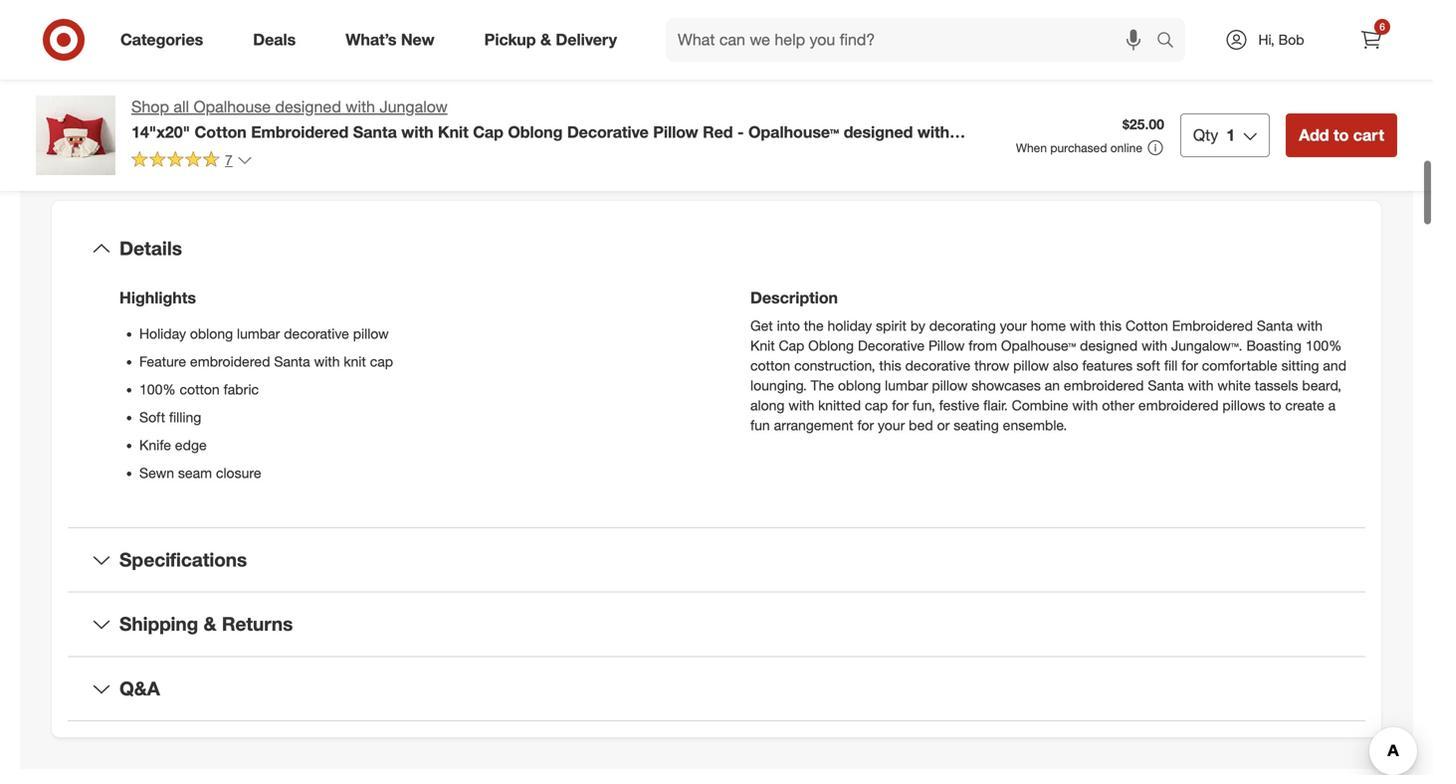 Task type: locate. For each thing, give the bounding box(es) containing it.
sewn
[[139, 465, 174, 482]]

0 horizontal spatial decorative
[[284, 325, 349, 343]]

oblong inside description get into the holiday spirit by decorating your home with this cotton embroidered santa with knit cap oblong decorative pillow from opalhouse™ designed with jungalow™. boasting 100% cotton construction, this decorative throw pillow also features soft fill for comfortable sitting and lounging. the oblong lumbar pillow showcases an embroidered santa with white tassels beard, along with knitted cap for fun, festive flair. combine with other embroidered pillows to create a fun arrangement for your bed or seating ensemble.
[[808, 337, 854, 355]]

0 horizontal spatial to
[[1269, 397, 1281, 414]]

decorative down delivery
[[567, 122, 649, 142]]

decorative up fun,
[[905, 357, 971, 375]]

add
[[1299, 125, 1329, 145]]

1 vertical spatial oblong
[[808, 337, 854, 355]]

pillow left the "red"
[[653, 122, 698, 142]]

0 horizontal spatial decorative
[[567, 122, 649, 142]]

embroidered down fill
[[1138, 397, 1219, 414]]

1 vertical spatial cotton
[[1126, 317, 1168, 335]]

1 horizontal spatial cotton
[[750, 357, 790, 375]]

2 horizontal spatial designed
[[1080, 337, 1138, 355]]

0 horizontal spatial embroidered
[[251, 122, 349, 142]]

opalhouse™ inside description get into the holiday spirit by decorating your home with this cotton embroidered santa with knit cap oblong decorative pillow from opalhouse™ designed with jungalow™. boasting 100% cotton construction, this decorative throw pillow also features soft fill for comfortable sitting and lounging. the oblong lumbar pillow showcases an embroidered santa with white tassels beard, along with knitted cap for fun, festive flair. combine with other embroidered pillows to create a fun arrangement for your bed or seating ensemble.
[[1001, 337, 1076, 355]]

100%
[[1306, 337, 1342, 355], [139, 381, 176, 398]]

0 vertical spatial knit
[[438, 122, 469, 142]]

0 horizontal spatial for
[[857, 417, 874, 434]]

with up boasting
[[1297, 317, 1323, 335]]

for
[[1182, 357, 1198, 375], [892, 397, 909, 414], [857, 417, 874, 434]]

knit inside description get into the holiday spirit by decorating your home with this cotton embroidered santa with knit cap oblong decorative pillow from opalhouse™ designed with jungalow™. boasting 100% cotton construction, this decorative throw pillow also features soft fill for comfortable sitting and lounging. the oblong lumbar pillow showcases an embroidered santa with white tassels beard, along with knitted cap for fun, festive flair. combine with other embroidered pillows to create a fun arrangement for your bed or seating ensemble.
[[750, 337, 775, 355]]

returns
[[222, 613, 293, 636]]

cap right knitted
[[865, 397, 888, 414]]

shipping & returns button
[[68, 593, 1365, 656]]

santa inside shop all opalhouse designed with jungalow 14"x20" cotton embroidered santa with knit cap oblong decorative pillow red - opalhouse™ designed with jungalow™
[[353, 122, 397, 142]]

pillow up festive
[[932, 377, 968, 394]]

1 horizontal spatial to
[[1334, 125, 1349, 145]]

oblong up knitted
[[838, 377, 881, 394]]

0 vertical spatial cap
[[473, 122, 503, 142]]

santa down jungalow
[[353, 122, 397, 142]]

1 horizontal spatial decorative
[[905, 357, 971, 375]]

1 vertical spatial lumbar
[[885, 377, 928, 394]]

cap inside shop all opalhouse designed with jungalow 14"x20" cotton embroidered santa with knit cap oblong decorative pillow red - opalhouse™ designed with jungalow™
[[473, 122, 503, 142]]

with up arrangement
[[789, 397, 814, 414]]

0 horizontal spatial this
[[879, 357, 901, 375]]

opalhouse™ down home
[[1001, 337, 1076, 355]]

1 horizontal spatial oblong
[[838, 377, 881, 394]]

0 vertical spatial opalhouse™
[[748, 122, 839, 142]]

pillow inside shop all opalhouse designed with jungalow 14"x20" cotton embroidered santa with knit cap oblong decorative pillow red - opalhouse™ designed with jungalow™
[[653, 122, 698, 142]]

& left returns
[[204, 613, 217, 636]]

1 horizontal spatial lumbar
[[885, 377, 928, 394]]

pickup
[[484, 30, 536, 49]]

search
[[1147, 32, 1195, 51]]

cap
[[370, 353, 393, 371], [865, 397, 888, 414]]

2 vertical spatial for
[[857, 417, 874, 434]]

decorative
[[567, 122, 649, 142], [858, 337, 925, 355]]

0 horizontal spatial pillow
[[653, 122, 698, 142]]

14"x20"
[[131, 122, 190, 142]]

create
[[1285, 397, 1324, 414]]

cap down pickup at top left
[[473, 122, 503, 142]]

advertisement region
[[740, 0, 1397, 71]]

1 horizontal spatial cap
[[779, 337, 804, 355]]

cotton up the lounging.
[[750, 357, 790, 375]]

lumbar up feature embroidered santa with knit cap
[[237, 325, 280, 343]]

image of 14"x20" cotton embroidered santa with knit cap oblong decorative pillow red - opalhouse™ designed with jungalow™ image
[[36, 96, 115, 175]]

to inside description get into the holiday spirit by decorating your home with this cotton embroidered santa with knit cap oblong decorative pillow from opalhouse™ designed with jungalow™. boasting 100% cotton construction, this decorative throw pillow also features soft fill for comfortable sitting and lounging. the oblong lumbar pillow showcases an embroidered santa with white tassels beard, along with knitted cap for fun, festive flair. combine with other embroidered pillows to create a fun arrangement for your bed or seating ensemble.
[[1269, 397, 1281, 414]]

pillow
[[353, 325, 389, 343], [1013, 357, 1049, 375], [932, 377, 968, 394]]

designed down what can we help you find? suggestions appear below search field
[[844, 122, 913, 142]]

0 vertical spatial pillow
[[653, 122, 698, 142]]

1 vertical spatial oblong
[[838, 377, 881, 394]]

cotton up "soft"
[[1126, 317, 1168, 335]]

embroidered inside description get into the holiday spirit by decorating your home with this cotton embroidered santa with knit cap oblong decorative pillow from opalhouse™ designed with jungalow™. boasting 100% cotton construction, this decorative throw pillow also features soft fill for comfortable sitting and lounging. the oblong lumbar pillow showcases an embroidered santa with white tassels beard, along with knitted cap for fun, festive flair. combine with other embroidered pillows to create a fun arrangement for your bed or seating ensemble.
[[1172, 317, 1253, 335]]

1 horizontal spatial knit
[[750, 337, 775, 355]]

0 horizontal spatial cotton
[[195, 122, 247, 142]]

100% down feature on the top left
[[139, 381, 176, 398]]

0 horizontal spatial opalhouse™
[[748, 122, 839, 142]]

your
[[1000, 317, 1027, 335], [878, 417, 905, 434]]

soft filling
[[139, 409, 201, 426]]

spirit
[[876, 317, 907, 335]]

sitting
[[1281, 357, 1319, 375]]

image gallery element
[[36, 0, 693, 109]]

1 vertical spatial decorative
[[905, 357, 971, 375]]

to inside button
[[1334, 125, 1349, 145]]

lounging.
[[750, 377, 807, 394]]

1 horizontal spatial this
[[1100, 317, 1122, 335]]

throw
[[974, 357, 1009, 375]]

1 horizontal spatial oblong
[[808, 337, 854, 355]]

with up "soft"
[[1142, 337, 1167, 355]]

0 horizontal spatial cap
[[370, 353, 393, 371]]

santa down fill
[[1148, 377, 1184, 394]]

cotton inside shop all opalhouse designed with jungalow 14"x20" cotton embroidered santa with knit cap oblong decorative pillow red - opalhouse™ designed with jungalow™
[[195, 122, 247, 142]]

$25.00
[[1123, 116, 1164, 133]]

0 horizontal spatial &
[[204, 613, 217, 636]]

embroidered
[[190, 353, 270, 371], [1064, 377, 1144, 394], [1138, 397, 1219, 414]]

1 horizontal spatial opalhouse™
[[1001, 337, 1076, 355]]

designed inside description get into the holiday spirit by decorating your home with this cotton embroidered santa with knit cap oblong decorative pillow from opalhouse™ designed with jungalow™. boasting 100% cotton construction, this decorative throw pillow also features soft fill for comfortable sitting and lounging. the oblong lumbar pillow showcases an embroidered santa with white tassels beard, along with knitted cap for fun, festive flair. combine with other embroidered pillows to create a fun arrangement for your bed or seating ensemble.
[[1080, 337, 1138, 355]]

cotton down the "opalhouse"
[[195, 122, 247, 142]]

6
[[1380, 20, 1385, 33]]

pillows
[[1223, 397, 1265, 414]]

cotton
[[195, 122, 247, 142], [1126, 317, 1168, 335]]

your left home
[[1000, 317, 1027, 335]]

jungalow™.
[[1171, 337, 1243, 355]]

seating
[[954, 417, 999, 434]]

details button
[[68, 217, 1365, 280]]

into
[[777, 317, 800, 335]]

knit down get
[[750, 337, 775, 355]]

1 vertical spatial cap
[[779, 337, 804, 355]]

qty 1
[[1193, 125, 1235, 145]]

1 vertical spatial for
[[892, 397, 909, 414]]

jungalow
[[380, 97, 448, 116]]

qty
[[1193, 125, 1218, 145]]

1 horizontal spatial embroidered
[[1172, 317, 1253, 335]]

0 vertical spatial cotton
[[195, 122, 247, 142]]

1 vertical spatial &
[[204, 613, 217, 636]]

with left white
[[1188, 377, 1214, 394]]

cap down into
[[779, 337, 804, 355]]

tassels
[[1255, 377, 1298, 394]]

0 vertical spatial pillow
[[353, 325, 389, 343]]

embroidered up 'fabric'
[[190, 353, 270, 371]]

1 horizontal spatial pillow
[[929, 337, 965, 355]]

1 horizontal spatial cotton
[[1126, 317, 1168, 335]]

decorative up knit
[[284, 325, 349, 343]]

for down knitted
[[857, 417, 874, 434]]

1 vertical spatial cotton
[[180, 381, 220, 398]]

1 vertical spatial pillow
[[1013, 357, 1049, 375]]

pillow up knit
[[353, 325, 389, 343]]

& for pickup
[[540, 30, 551, 49]]

construction,
[[794, 357, 875, 375]]

knit inside shop all opalhouse designed with jungalow 14"x20" cotton embroidered santa with knit cap oblong decorative pillow red - opalhouse™ designed with jungalow™
[[438, 122, 469, 142]]

1 vertical spatial to
[[1269, 397, 1281, 414]]

fill
[[1164, 357, 1178, 375]]

holiday oblong lumbar decorative pillow
[[139, 325, 389, 343]]

for left fun,
[[892, 397, 909, 414]]

6 link
[[1350, 18, 1393, 62]]

with down jungalow
[[401, 122, 433, 142]]

comfortable
[[1202, 357, 1278, 375]]

0 horizontal spatial pillow
[[353, 325, 389, 343]]

hi,
[[1258, 31, 1275, 48]]

0 vertical spatial decorative
[[567, 122, 649, 142]]

7 link
[[131, 150, 253, 173]]

0 horizontal spatial oblong
[[508, 122, 563, 142]]

this
[[1100, 317, 1122, 335], [879, 357, 901, 375]]

knife edge
[[139, 437, 207, 454]]

100% inside description get into the holiday spirit by decorating your home with this cotton embroidered santa with knit cap oblong decorative pillow from opalhouse™ designed with jungalow™. boasting 100% cotton construction, this decorative throw pillow also features soft fill for comfortable sitting and lounging. the oblong lumbar pillow showcases an embroidered santa with white tassels beard, along with knitted cap for fun, festive flair. combine with other embroidered pillows to create a fun arrangement for your bed or seating ensemble.
[[1306, 337, 1342, 355]]

this down spirit
[[879, 357, 901, 375]]

2 vertical spatial pillow
[[932, 377, 968, 394]]

details
[[119, 237, 182, 260]]

0 horizontal spatial oblong
[[190, 325, 233, 343]]

0 vertical spatial for
[[1182, 357, 1198, 375]]

1 vertical spatial embroidered
[[1172, 317, 1253, 335]]

cap right knit
[[370, 353, 393, 371]]

pillow down decorating
[[929, 337, 965, 355]]

0 vertical spatial cotton
[[750, 357, 790, 375]]

cotton inside description get into the holiday spirit by decorating your home with this cotton embroidered santa with knit cap oblong decorative pillow from opalhouse™ designed with jungalow™. boasting 100% cotton construction, this decorative throw pillow also features soft fill for comfortable sitting and lounging. the oblong lumbar pillow showcases an embroidered santa with white tassels beard, along with knitted cap for fun, festive flair. combine with other embroidered pillows to create a fun arrangement for your bed or seating ensemble.
[[1126, 317, 1168, 335]]

oblong inside shop all opalhouse designed with jungalow 14"x20" cotton embroidered santa with knit cap oblong decorative pillow red - opalhouse™ designed with jungalow™
[[508, 122, 563, 142]]

what's new
[[346, 30, 435, 49]]

arrangement
[[774, 417, 853, 434]]

decorative down spirit
[[858, 337, 925, 355]]

0 vertical spatial lumbar
[[237, 325, 280, 343]]

1 horizontal spatial for
[[892, 397, 909, 414]]

this up features
[[1100, 317, 1122, 335]]

0 vertical spatial embroidered
[[251, 122, 349, 142]]

1 horizontal spatial cap
[[865, 397, 888, 414]]

1 horizontal spatial pillow
[[932, 377, 968, 394]]

to
[[1334, 125, 1349, 145], [1269, 397, 1281, 414]]

for right fill
[[1182, 357, 1198, 375]]

1 vertical spatial decorative
[[858, 337, 925, 355]]

1 horizontal spatial your
[[1000, 317, 1027, 335]]

0 horizontal spatial your
[[878, 417, 905, 434]]

& inside 'dropdown button'
[[204, 613, 217, 636]]

fun,
[[912, 397, 935, 414]]

oblong down pickup & delivery
[[508, 122, 563, 142]]

show
[[296, 77, 336, 96]]

0 horizontal spatial 100%
[[139, 381, 176, 398]]

oblong right holiday
[[190, 325, 233, 343]]

what's new link
[[329, 18, 459, 62]]

with left other
[[1072, 397, 1098, 414]]

fabric
[[224, 381, 259, 398]]

1 horizontal spatial &
[[540, 30, 551, 49]]

ensemble.
[[1003, 417, 1067, 434]]

from
[[969, 337, 997, 355]]

1 vertical spatial cap
[[865, 397, 888, 414]]

0 horizontal spatial lumbar
[[237, 325, 280, 343]]

0 vertical spatial cap
[[370, 353, 393, 371]]

to down tassels
[[1269, 397, 1281, 414]]

2 horizontal spatial for
[[1182, 357, 1198, 375]]

cotton
[[750, 357, 790, 375], [180, 381, 220, 398]]

new
[[401, 30, 435, 49]]

knit down jungalow
[[438, 122, 469, 142]]

1 vertical spatial knit
[[750, 337, 775, 355]]

delivery
[[556, 30, 617, 49]]

oblong up construction,
[[808, 337, 854, 355]]

1 vertical spatial pillow
[[929, 337, 965, 355]]

0 horizontal spatial knit
[[438, 122, 469, 142]]

0 vertical spatial to
[[1334, 125, 1349, 145]]

opalhouse™ right - on the right top
[[748, 122, 839, 142]]

add to cart button
[[1286, 113, 1397, 157]]

1 horizontal spatial designed
[[844, 122, 913, 142]]

your left bed
[[878, 417, 905, 434]]

1 horizontal spatial decorative
[[858, 337, 925, 355]]

embroidered down show
[[251, 122, 349, 142]]

1 vertical spatial this
[[879, 357, 901, 375]]

festive
[[939, 397, 980, 414]]

knife
[[139, 437, 171, 454]]

knit
[[438, 122, 469, 142], [750, 337, 775, 355]]

0 horizontal spatial cap
[[473, 122, 503, 142]]

by
[[910, 317, 925, 335]]

0 vertical spatial decorative
[[284, 325, 349, 343]]

designed up features
[[1080, 337, 1138, 355]]

deals
[[253, 30, 296, 49]]

embroidered up 'jungalow™.' at the top of page
[[1172, 317, 1253, 335]]

&
[[540, 30, 551, 49], [204, 613, 217, 636]]

cotton up the filling
[[180, 381, 220, 398]]

1 horizontal spatial 100%
[[1306, 337, 1342, 355]]

flair.
[[983, 397, 1008, 414]]

description
[[750, 288, 838, 308]]

opalhouse™
[[748, 122, 839, 142], [1001, 337, 1076, 355]]

lumbar up fun,
[[885, 377, 928, 394]]

1 vertical spatial your
[[878, 417, 905, 434]]

designed down show
[[275, 97, 341, 116]]

with
[[346, 97, 375, 116], [401, 122, 433, 142], [917, 122, 950, 142], [1070, 317, 1096, 335], [1297, 317, 1323, 335], [1142, 337, 1167, 355], [314, 353, 340, 371], [1188, 377, 1214, 394], [789, 397, 814, 414], [1072, 397, 1098, 414]]

0 vertical spatial designed
[[275, 97, 341, 116]]

0 vertical spatial your
[[1000, 317, 1027, 335]]

0 vertical spatial &
[[540, 30, 551, 49]]

santa up boasting
[[1257, 317, 1293, 335]]

1 vertical spatial opalhouse™
[[1001, 337, 1076, 355]]

embroidered down features
[[1064, 377, 1144, 394]]

pillow up an
[[1013, 357, 1049, 375]]

14&#34;x20&#34; cotton embroidered santa with knit cap oblong decorative pillow red - opalhouse&#8482; designed with jungalow&#8482;, 5 of 9 image
[[36, 0, 356, 49]]

2 vertical spatial designed
[[1080, 337, 1138, 355]]

description get into the holiday spirit by decorating your home with this cotton embroidered santa with knit cap oblong decorative pillow from opalhouse™ designed with jungalow™. boasting 100% cotton construction, this decorative throw pillow also features soft fill for comfortable sitting and lounging. the oblong lumbar pillow showcases an embroidered santa with white tassels beard, along with knitted cap for fun, festive flair. combine with other embroidered pillows to create a fun arrangement for your bed or seating ensemble.
[[750, 288, 1347, 434]]

embroidered
[[251, 122, 349, 142], [1172, 317, 1253, 335]]

oblong inside description get into the holiday spirit by decorating your home with this cotton embroidered santa with knit cap oblong decorative pillow from opalhouse™ designed with jungalow™. boasting 100% cotton construction, this decorative throw pillow also features soft fill for comfortable sitting and lounging. the oblong lumbar pillow showcases an embroidered santa with white tassels beard, along with knitted cap for fun, festive flair. combine with other embroidered pillows to create a fun arrangement for your bed or seating ensemble.
[[838, 377, 881, 394]]

0 vertical spatial 100%
[[1306, 337, 1342, 355]]

the
[[804, 317, 824, 335]]

& right pickup at top left
[[540, 30, 551, 49]]

holiday
[[828, 317, 872, 335]]

0 vertical spatial oblong
[[508, 122, 563, 142]]

to right "add"
[[1334, 125, 1349, 145]]

cap
[[473, 122, 503, 142], [779, 337, 804, 355]]

online
[[1110, 140, 1142, 155]]

100% up and
[[1306, 337, 1342, 355]]



Task type: vqa. For each thing, say whether or not it's contained in the screenshot.
'Pillow' within the DESCRIPTION GET INTO THE HOLIDAY SPIRIT BY DECORATING YOUR HOME WITH THIS COTTON EMBROIDERED SANTA WITH KNIT CAP OBLONG DECORATIVE PILLOW FROM OPALHOUSE™ DESIGNED WITH JUNGALOW™. BOASTING 100% COTTON CONSTRUCTION, THIS DECORATIVE THROW PILLOW ALSO FEATURES SOFT FILL FOR COMFORTABLE SITTING AND LOUNGING. THE OBLONG LUMBAR PILLOW SHOWCASES AN EMBROIDERED SANTA WITH WHITE TASSELS BEARD, ALONG WITH KNITTED CAP FOR FUN, FESTIVE FLAIR. COMBINE WITH OTHER EMBROIDERED PILLOWS TO CREATE A FUN ARRANGEMENT FOR YOUR BED OR SEATING ENSEMBLE.
yes



Task type: describe. For each thing, give the bounding box(es) containing it.
cotton inside description get into the holiday spirit by decorating your home with this cotton embroidered santa with knit cap oblong decorative pillow from opalhouse™ designed with jungalow™. boasting 100% cotton construction, this decorative throw pillow also features soft fill for comfortable sitting and lounging. the oblong lumbar pillow showcases an embroidered santa with white tassels beard, along with knitted cap for fun, festive flair. combine with other embroidered pillows to create a fun arrangement for your bed or seating ensemble.
[[750, 357, 790, 375]]

1 vertical spatial designed
[[844, 122, 913, 142]]

with down what can we help you find? suggestions appear below search field
[[917, 122, 950, 142]]

1
[[1226, 125, 1235, 145]]

showcases
[[972, 377, 1041, 394]]

shop
[[131, 97, 169, 116]]

when
[[1016, 140, 1047, 155]]

sewn seam closure
[[139, 465, 261, 482]]

bob
[[1278, 31, 1304, 48]]

decorating
[[929, 317, 996, 335]]

specifications button
[[68, 528, 1365, 592]]

a
[[1328, 397, 1336, 414]]

0 vertical spatial embroidered
[[190, 353, 270, 371]]

pillow inside description get into the holiday spirit by decorating your home with this cotton embroidered santa with knit cap oblong decorative pillow from opalhouse™ designed with jungalow™. boasting 100% cotton construction, this decorative throw pillow also features soft fill for comfortable sitting and lounging. the oblong lumbar pillow showcases an embroidered santa with white tassels beard, along with knitted cap for fun, festive flair. combine with other embroidered pillows to create a fun arrangement for your bed or seating ensemble.
[[929, 337, 965, 355]]

lumbar inside description get into the holiday spirit by decorating your home with this cotton embroidered santa with knit cap oblong decorative pillow from opalhouse™ designed with jungalow™. boasting 100% cotton construction, this decorative throw pillow also features soft fill for comfortable sitting and lounging. the oblong lumbar pillow showcases an embroidered santa with white tassels beard, along with knitted cap for fun, festive flair. combine with other embroidered pillows to create a fun arrangement for your bed or seating ensemble.
[[885, 377, 928, 394]]

-
[[737, 122, 744, 142]]

knitted
[[818, 397, 861, 414]]

with down more
[[346, 97, 375, 116]]

other
[[1102, 397, 1135, 414]]

cap inside description get into the holiday spirit by decorating your home with this cotton embroidered santa with knit cap oblong decorative pillow from opalhouse™ designed with jungalow™. boasting 100% cotton construction, this decorative throw pillow also features soft fill for comfortable sitting and lounging. the oblong lumbar pillow showcases an embroidered santa with white tassels beard, along with knitted cap for fun, festive flair. combine with other embroidered pillows to create a fun arrangement for your bed or seating ensemble.
[[779, 337, 804, 355]]

get
[[750, 317, 773, 335]]

& for shipping
[[204, 613, 217, 636]]

What can we help you find? suggestions appear below search field
[[666, 18, 1161, 62]]

all
[[174, 97, 189, 116]]

filling
[[169, 409, 201, 426]]

feature
[[139, 353, 186, 371]]

2 vertical spatial embroidered
[[1138, 397, 1219, 414]]

categories
[[120, 30, 203, 49]]

shop all opalhouse designed with jungalow 14"x20" cotton embroidered santa with knit cap oblong decorative pillow red - opalhouse™ designed with jungalow™
[[131, 97, 950, 162]]

white
[[1218, 377, 1251, 394]]

0 horizontal spatial cotton
[[180, 381, 220, 398]]

sponsored
[[1338, 73, 1397, 88]]

features
[[1082, 357, 1133, 375]]

along
[[750, 397, 785, 414]]

when purchased online
[[1016, 140, 1142, 155]]

images
[[381, 77, 433, 96]]

more
[[340, 77, 377, 96]]

0 vertical spatial oblong
[[190, 325, 233, 343]]

show more images
[[296, 77, 433, 96]]

santa down holiday oblong lumbar decorative pillow
[[274, 353, 310, 371]]

0 vertical spatial this
[[1100, 317, 1122, 335]]

beard,
[[1302, 377, 1342, 394]]

or
[[937, 417, 950, 434]]

cart
[[1353, 125, 1384, 145]]

0 horizontal spatial designed
[[275, 97, 341, 116]]

add to cart
[[1299, 125, 1384, 145]]

shipping & returns
[[119, 613, 293, 636]]

red
[[703, 122, 733, 142]]

opalhouse™ inside shop all opalhouse designed with jungalow 14"x20" cotton embroidered santa with knit cap oblong decorative pillow red - opalhouse™ designed with jungalow™
[[748, 122, 839, 142]]

bed
[[909, 417, 933, 434]]

search button
[[1147, 18, 1195, 66]]

seam
[[178, 465, 212, 482]]

embroidered inside shop all opalhouse designed with jungalow 14"x20" cotton embroidered santa with knit cap oblong decorative pillow red - opalhouse™ designed with jungalow™
[[251, 122, 349, 142]]

specifications
[[119, 548, 247, 571]]

soft
[[1137, 357, 1160, 375]]

the
[[811, 377, 834, 394]]

q&a button
[[68, 657, 1365, 721]]

with right home
[[1070, 317, 1096, 335]]

jungalow™
[[131, 142, 214, 162]]

cap inside description get into the holiday spirit by decorating your home with this cotton embroidered santa with knit cap oblong decorative pillow from opalhouse™ designed with jungalow™. boasting 100% cotton construction, this decorative throw pillow also features soft fill for comfortable sitting and lounging. the oblong lumbar pillow showcases an embroidered santa with white tassels beard, along with knitted cap for fun, festive flair. combine with other embroidered pillows to create a fun arrangement for your bed or seating ensemble.
[[865, 397, 888, 414]]

categories link
[[104, 18, 228, 62]]

pickup & delivery link
[[467, 18, 642, 62]]

shipping
[[119, 613, 198, 636]]

opalhouse
[[194, 97, 271, 116]]

home
[[1031, 317, 1066, 335]]

pickup & delivery
[[484, 30, 617, 49]]

hi, bob
[[1258, 31, 1304, 48]]

an
[[1045, 377, 1060, 394]]

purchased
[[1050, 140, 1107, 155]]

2 horizontal spatial pillow
[[1013, 357, 1049, 375]]

7
[[225, 151, 233, 169]]

boasting
[[1246, 337, 1302, 355]]

decorative inside description get into the holiday spirit by decorating your home with this cotton embroidered santa with knit cap oblong decorative pillow from opalhouse™ designed with jungalow™. boasting 100% cotton construction, this decorative throw pillow also features soft fill for comfortable sitting and lounging. the oblong lumbar pillow showcases an embroidered santa with white tassels beard, along with knitted cap for fun, festive flair. combine with other embroidered pillows to create a fun arrangement for your bed or seating ensemble.
[[858, 337, 925, 355]]

combine
[[1012, 397, 1068, 414]]

with left knit
[[314, 353, 340, 371]]

closure
[[216, 465, 261, 482]]

1 vertical spatial embroidered
[[1064, 377, 1144, 394]]

decorative inside description get into the holiday spirit by decorating your home with this cotton embroidered santa with knit cap oblong decorative pillow from opalhouse™ designed with jungalow™. boasting 100% cotton construction, this decorative throw pillow also features soft fill for comfortable sitting and lounging. the oblong lumbar pillow showcases an embroidered santa with white tassels beard, along with knitted cap for fun, festive flair. combine with other embroidered pillows to create a fun arrangement for your bed or seating ensemble.
[[905, 357, 971, 375]]

1 vertical spatial 100%
[[139, 381, 176, 398]]

photo from nicole48, 6 of 9 image
[[372, 0, 693, 49]]

also
[[1053, 357, 1078, 375]]

feature embroidered santa with knit cap
[[139, 353, 393, 371]]

edge
[[175, 437, 207, 454]]

decorative inside shop all opalhouse designed with jungalow 14"x20" cotton embroidered santa with knit cap oblong decorative pillow red - opalhouse™ designed with jungalow™
[[567, 122, 649, 142]]

deals link
[[236, 18, 321, 62]]

highlights
[[119, 288, 196, 308]]

knit
[[344, 353, 366, 371]]

holiday
[[139, 325, 186, 343]]

show more images button
[[283, 65, 446, 109]]

fun
[[750, 417, 770, 434]]



